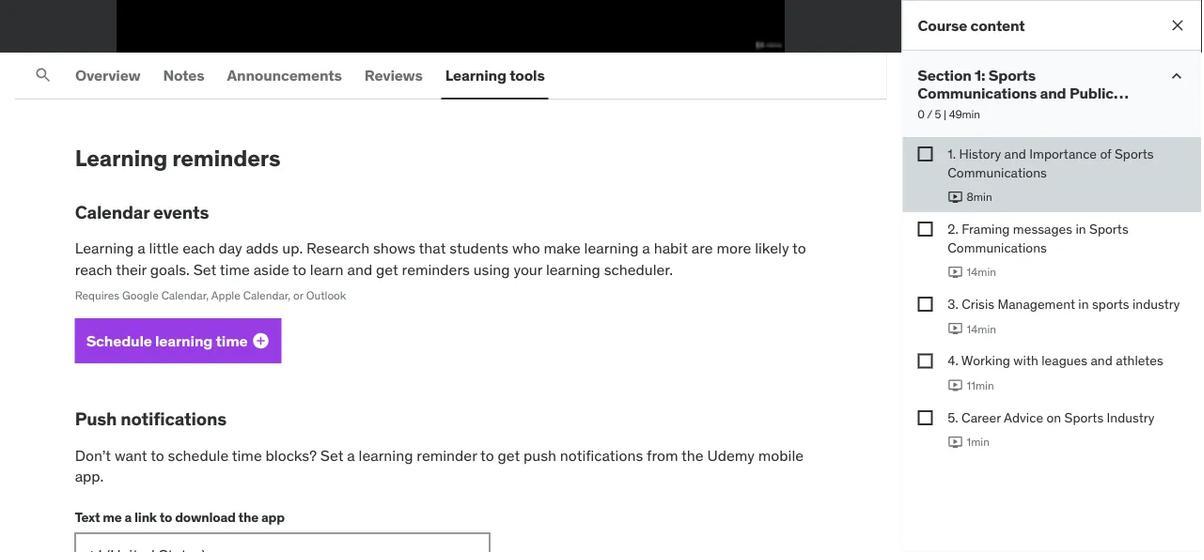 Task type: vqa. For each thing, say whether or not it's contained in the screenshot.
APP.
yes



Task type: describe. For each thing, give the bounding box(es) containing it.
tools
[[510, 66, 545, 85]]

importance
[[1030, 145, 1097, 162]]

learning inside "button"
[[155, 332, 213, 351]]

who
[[513, 239, 540, 259]]

learning for learning tools
[[445, 66, 507, 85]]

overview button
[[71, 53, 144, 98]]

4. working with leagues and athletes
[[948, 353, 1164, 370]]

mobile
[[759, 447, 804, 466]]

reminders inside the learning a little each day adds up. research shows that students who make learning a habit are more likely to reach their goals. set time aside to learn and get reminders using your learning scheduler. requires google calendar, apple calendar, or outlook
[[402, 260, 470, 280]]

career
[[962, 409, 1001, 426]]

learning tools
[[445, 66, 545, 85]]

a inside "don't want to schedule time blocks? set a learning reminder to get push notifications from the udemy mobile app."
[[347, 447, 355, 466]]

and inside section 1: sports communications and public relations
[[1041, 84, 1067, 103]]

set inside the learning a little each day adds up. research shows that students who make learning a habit are more likely to reach their goals. set time aside to learn and get reminders using your learning scheduler. requires google calendar, apple calendar, or outlook
[[193, 260, 217, 280]]

calendar events
[[75, 202, 209, 224]]

and inside 1. history and importance of sports communications
[[1005, 145, 1027, 162]]

schedule
[[86, 332, 152, 351]]

a right me
[[125, 510, 132, 527]]

0 vertical spatial reminders
[[172, 144, 281, 173]]

learning inside "don't want to schedule time blocks? set a learning reminder to get push notifications from the udemy mobile app."
[[359, 447, 413, 466]]

video player region
[[0, 0, 904, 53]]

overview
[[75, 66, 141, 85]]

announcements button
[[223, 53, 346, 98]]

|
[[944, 107, 947, 122]]

more
[[717, 239, 752, 259]]

1. history and importance of sports communications
[[948, 145, 1154, 181]]

3.
[[948, 296, 959, 313]]

get inside "don't want to schedule time blocks? set a learning reminder to get push notifications from the udemy mobile app."
[[498, 447, 520, 466]]

14min for crisis
[[967, 322, 997, 336]]

2. framing messages in sports communications
[[948, 221, 1129, 256]]

2.
[[948, 221, 959, 238]]

a up scheduler.
[[643, 239, 651, 259]]

play working with leagues and athletes image
[[948, 379, 963, 394]]

8min
[[967, 190, 993, 204]]

little
[[149, 239, 179, 259]]

3. crisis management in sports industry
[[948, 296, 1181, 313]]

communications inside 1. history and importance of sports communications
[[948, 164, 1047, 181]]

learning down make
[[546, 260, 601, 280]]

athletes
[[1116, 353, 1164, 370]]

or
[[293, 289, 304, 304]]

don't want to schedule time blocks? set a learning reminder to get push notifications from the udemy mobile app.
[[75, 447, 804, 487]]

learn
[[310, 260, 344, 280]]

management
[[998, 296, 1076, 313]]

small image
[[252, 333, 270, 351]]

time inside the learning a little each day adds up. research shows that students who make learning a habit are more likely to reach their goals. set time aside to learn and get reminders using your learning scheduler. requires google calendar, apple calendar, or outlook
[[220, 260, 250, 280]]

push
[[75, 409, 117, 431]]

/
[[927, 107, 933, 122]]

progress bar slider
[[11, 0, 891, 16]]

outlook
[[306, 289, 346, 304]]

day
[[219, 239, 242, 259]]

to right want
[[151, 447, 164, 466]]

5.
[[948, 409, 959, 426]]

up.
[[282, 239, 303, 259]]

text
[[75, 510, 100, 527]]

49min
[[949, 107, 981, 122]]

5
[[935, 107, 942, 122]]

blocks?
[[266, 447, 317, 466]]

goals.
[[150, 260, 190, 280]]

play career advice on sports industry image
[[948, 435, 963, 450]]

communications inside section 1: sports communications and public relations
[[918, 84, 1037, 103]]

play framing messages in sports communications image
[[948, 265, 963, 280]]

schedule learning time
[[86, 332, 248, 351]]

to right link
[[160, 510, 172, 527]]

sports inside 2. framing messages in sports communications
[[1090, 221, 1129, 238]]

reminder
[[417, 447, 477, 466]]

app
[[261, 510, 285, 527]]

the inside "don't want to schedule time blocks? set a learning reminder to get push notifications from the udemy mobile app."
[[682, 447, 704, 466]]

calendar
[[75, 202, 150, 224]]

adds
[[246, 239, 279, 259]]

close course content sidebar image
[[1169, 16, 1188, 35]]

that
[[419, 239, 446, 259]]

events
[[153, 202, 209, 224]]

in for sports
[[1076, 221, 1087, 238]]

advice
[[1004, 409, 1044, 426]]

and right the leagues
[[1091, 353, 1113, 370]]

public
[[1070, 84, 1114, 103]]

don't
[[75, 447, 111, 466]]

sports
[[1093, 296, 1130, 313]]

1:
[[975, 66, 986, 85]]

shows
[[373, 239, 416, 259]]

make
[[544, 239, 581, 259]]

learning a little each day adds up. research shows that students who make learning a habit are more likely to reach their goals. set time aside to learn and get reminders using your learning scheduler. requires google calendar, apple calendar, or outlook
[[75, 239, 807, 304]]

0 horizontal spatial the
[[238, 510, 259, 527]]

me
[[103, 510, 122, 527]]

announcements
[[227, 66, 342, 85]]

4.
[[948, 353, 959, 370]]

sidebar element
[[902, 0, 1203, 553]]

2 calendar, from the left
[[243, 289, 291, 304]]

xsmall image for 2.
[[918, 222, 933, 237]]

communications inside 2. framing messages in sports communications
[[948, 239, 1047, 256]]

industry
[[1133, 296, 1181, 313]]

each
[[183, 239, 215, 259]]

of
[[1101, 145, 1112, 162]]

small image
[[1168, 67, 1187, 86]]

course
[[918, 15, 968, 35]]

0 / 5 | 49min
[[918, 107, 981, 122]]

scheduler.
[[604, 260, 673, 280]]

using
[[474, 260, 510, 280]]

5. career advice on sports industry
[[948, 409, 1155, 426]]



Task type: locate. For each thing, give the bounding box(es) containing it.
0 vertical spatial notifications
[[121, 409, 227, 431]]

sports right on
[[1065, 409, 1104, 426]]

habit
[[654, 239, 688, 259]]

xsmall image
[[918, 147, 933, 162], [918, 222, 933, 237], [918, 354, 933, 369], [918, 411, 933, 426]]

your
[[514, 260, 543, 280]]

reminders down that
[[402, 260, 470, 280]]

their
[[116, 260, 147, 280]]

0 vertical spatial communications
[[918, 84, 1037, 103]]

1 horizontal spatial get
[[498, 447, 520, 466]]

0 vertical spatial in
[[1076, 221, 1087, 238]]

0 vertical spatial time
[[220, 260, 250, 280]]

a left the little at the top of the page
[[138, 239, 145, 259]]

time down day
[[220, 260, 250, 280]]

xsmall image left 2.
[[918, 222, 933, 237]]

2 vertical spatial time
[[232, 447, 262, 466]]

search image
[[34, 66, 53, 85]]

1 vertical spatial learning
[[75, 144, 168, 173]]

get left push
[[498, 447, 520, 466]]

and inside the learning a little each day adds up. research shows that students who make learning a habit are more likely to reach their goals. set time aside to learn and get reminders using your learning scheduler. requires google calendar, apple calendar, or outlook
[[347, 260, 373, 280]]

0 vertical spatial 14min
[[967, 265, 997, 280]]

1 vertical spatial notifications
[[560, 447, 643, 466]]

section 1: sports communications and public relations
[[918, 66, 1114, 121]]

11min
[[967, 379, 994, 393]]

calendar, down goals.
[[161, 289, 209, 304]]

learning up 'reach'
[[75, 239, 134, 259]]

relations
[[918, 102, 984, 121]]

reviews button
[[361, 53, 427, 98]]

learning
[[445, 66, 507, 85], [75, 144, 168, 173], [75, 239, 134, 259]]

to down up.
[[293, 260, 307, 280]]

likely
[[755, 239, 790, 259]]

to
[[793, 239, 807, 259], [293, 260, 307, 280], [151, 447, 164, 466], [481, 447, 494, 466], [160, 510, 172, 527]]

calendar, down aside at the left
[[243, 289, 291, 304]]

0 horizontal spatial get
[[376, 260, 398, 280]]

framing
[[962, 221, 1010, 238]]

xsmall image left the 1.
[[918, 147, 933, 162]]

learning inside the learning a little each day adds up. research shows that students who make learning a habit are more likely to reach their goals. set time aside to learn and get reminders using your learning scheduler. requires google calendar, apple calendar, or outlook
[[75, 239, 134, 259]]

to right reminder
[[481, 447, 494, 466]]

xsmall image for 4.
[[918, 354, 933, 369]]

learning up calendar
[[75, 144, 168, 173]]

communications up "49min"
[[918, 84, 1037, 103]]

set down each
[[193, 260, 217, 280]]

in
[[1076, 221, 1087, 238], [1079, 296, 1090, 313]]

industry
[[1107, 409, 1155, 426]]

3 xsmall image from the top
[[918, 354, 933, 369]]

schedule
[[168, 447, 229, 466]]

google
[[122, 289, 159, 304]]

a
[[138, 239, 145, 259], [643, 239, 651, 259], [347, 447, 355, 466], [125, 510, 132, 527]]

on
[[1047, 409, 1062, 426]]

2 vertical spatial learning
[[75, 239, 134, 259]]

learning tools button
[[442, 53, 549, 98]]

the left app on the bottom
[[238, 510, 259, 527]]

app.
[[75, 468, 104, 487]]

0 vertical spatial set
[[193, 260, 217, 280]]

1 horizontal spatial reminders
[[402, 260, 470, 280]]

in inside 2. framing messages in sports communications
[[1076, 221, 1087, 238]]

research
[[307, 239, 370, 259]]

to right 'likely'
[[793, 239, 807, 259]]

link
[[135, 510, 157, 527]]

a right blocks?
[[347, 447, 355, 466]]

subtitles image
[[753, 20, 775, 43]]

requires
[[75, 289, 120, 304]]

download
[[175, 510, 236, 527]]

14min right play framing messages in sports communications icon
[[967, 265, 997, 280]]

course content
[[918, 15, 1025, 35]]

0 vertical spatial learning
[[445, 66, 507, 85]]

and left public
[[1041, 84, 1067, 103]]

1 vertical spatial in
[[1079, 296, 1090, 313]]

are
[[692, 239, 713, 259]]

14min
[[967, 265, 997, 280], [967, 322, 997, 336]]

4 xsmall image from the top
[[918, 411, 933, 426]]

0 horizontal spatial set
[[193, 260, 217, 280]]

14min for framing
[[967, 265, 997, 280]]

udemy
[[708, 447, 755, 466]]

aside
[[254, 260, 289, 280]]

0
[[918, 107, 925, 122]]

reviews
[[365, 66, 423, 85]]

and down research
[[347, 260, 373, 280]]

schedule learning time button
[[75, 319, 282, 365]]

history
[[960, 145, 1002, 162]]

communications
[[918, 84, 1037, 103], [948, 164, 1047, 181], [948, 239, 1047, 256]]

learning inside button
[[445, 66, 507, 85]]

notifications
[[121, 409, 227, 431], [560, 447, 643, 466]]

messages
[[1014, 221, 1073, 238]]

sports right the of
[[1115, 145, 1154, 162]]

xsmall image left 4.
[[918, 354, 933, 369]]

section
[[918, 66, 972, 85]]

1 14min from the top
[[967, 265, 997, 280]]

in right messages
[[1076, 221, 1087, 238]]

reminders
[[172, 144, 281, 173], [402, 260, 470, 280]]

reach
[[75, 260, 112, 280]]

communications down framing
[[948, 239, 1047, 256]]

time inside "don't want to schedule time blocks? set a learning reminder to get push notifications from the udemy mobile app."
[[232, 447, 262, 466]]

notifications left from
[[560, 447, 643, 466]]

1 vertical spatial time
[[216, 332, 248, 351]]

1 horizontal spatial the
[[682, 447, 704, 466]]

1.
[[948, 145, 956, 162]]

learning for learning reminders
[[75, 144, 168, 173]]

time left blocks?
[[232, 447, 262, 466]]

notes button
[[159, 53, 208, 98]]

content
[[971, 15, 1025, 35]]

1 vertical spatial reminders
[[402, 260, 470, 280]]

learning left tools
[[445, 66, 507, 85]]

sports inside section 1: sports communications and public relations
[[989, 66, 1036, 85]]

2 xsmall image from the top
[[918, 222, 933, 237]]

learning reminders
[[75, 144, 281, 173]]

leagues
[[1042, 353, 1088, 370]]

14min down the crisis
[[967, 322, 997, 336]]

time inside "button"
[[216, 332, 248, 351]]

play image
[[16, 20, 39, 43]]

push notifications
[[75, 409, 227, 431]]

the right from
[[682, 447, 704, 466]]

xsmall image
[[918, 297, 933, 312]]

xsmall image for 1.
[[918, 147, 933, 162]]

push
[[524, 447, 557, 466]]

sports right messages
[[1090, 221, 1129, 238]]

1 calendar, from the left
[[161, 289, 209, 304]]

learning up scheduler.
[[585, 239, 639, 259]]

1 vertical spatial the
[[238, 510, 259, 527]]

play history and importance of sports communications image
[[948, 190, 963, 205]]

notifications up schedule
[[121, 409, 227, 431]]

in left sports
[[1079, 296, 1090, 313]]

crisis
[[962, 296, 995, 313]]

0 vertical spatial the
[[682, 447, 704, 466]]

from
[[647, 447, 679, 466]]

1 horizontal spatial notifications
[[560, 447, 643, 466]]

and
[[1041, 84, 1067, 103], [1005, 145, 1027, 162], [347, 260, 373, 280], [1091, 353, 1113, 370]]

2 14min from the top
[[967, 322, 997, 336]]

play crisis management in sports industry image
[[948, 322, 963, 337]]

sports right 1:
[[989, 66, 1036, 85]]

sports
[[989, 66, 1036, 85], [1115, 145, 1154, 162], [1090, 221, 1129, 238], [1065, 409, 1104, 426]]

the
[[682, 447, 704, 466], [238, 510, 259, 527]]

students
[[450, 239, 509, 259]]

xsmall image for 5.
[[918, 411, 933, 426]]

0 horizontal spatial reminders
[[172, 144, 281, 173]]

1 vertical spatial communications
[[948, 164, 1047, 181]]

0 horizontal spatial notifications
[[121, 409, 227, 431]]

apple
[[211, 289, 241, 304]]

1 vertical spatial 14min
[[967, 322, 997, 336]]

learning left reminder
[[359, 447, 413, 466]]

1 horizontal spatial set
[[321, 447, 344, 466]]

2 vertical spatial communications
[[948, 239, 1047, 256]]

0 horizontal spatial calendar,
[[161, 289, 209, 304]]

section 1: sports communications and public relations button
[[918, 66, 1153, 121]]

text me a link to download the app
[[75, 510, 285, 527]]

get down the shows
[[376, 260, 398, 280]]

1 xsmall image from the top
[[918, 147, 933, 162]]

notes
[[163, 66, 205, 85]]

set inside "don't want to schedule time blocks? set a learning reminder to get push notifications from the udemy mobile app."
[[321, 447, 344, 466]]

set right blocks?
[[321, 447, 344, 466]]

learning
[[585, 239, 639, 259], [546, 260, 601, 280], [155, 332, 213, 351], [359, 447, 413, 466]]

sports inside 1. history and importance of sports communications
[[1115, 145, 1154, 162]]

working
[[962, 353, 1011, 370]]

0 vertical spatial get
[[376, 260, 398, 280]]

get inside the learning a little each day adds up. research shows that students who make learning a habit are more likely to reach their goals. set time aside to learn and get reminders using your learning scheduler. requires google calendar, apple calendar, or outlook
[[376, 260, 398, 280]]

learning down apple
[[155, 332, 213, 351]]

notifications inside "don't want to schedule time blocks? set a learning reminder to get push notifications from the udemy mobile app."
[[560, 447, 643, 466]]

time
[[220, 260, 250, 280], [216, 332, 248, 351], [232, 447, 262, 466]]

time left small image
[[216, 332, 248, 351]]

and right history
[[1005, 145, 1027, 162]]

in for sports
[[1079, 296, 1090, 313]]

xsmall image left 5.
[[918, 411, 933, 426]]

calendar,
[[161, 289, 209, 304], [243, 289, 291, 304]]

1 horizontal spatial calendar,
[[243, 289, 291, 304]]

reminders up events
[[172, 144, 281, 173]]

1 vertical spatial set
[[321, 447, 344, 466]]

1 vertical spatial get
[[498, 447, 520, 466]]

1min
[[967, 435, 990, 450]]

communications down history
[[948, 164, 1047, 181]]



